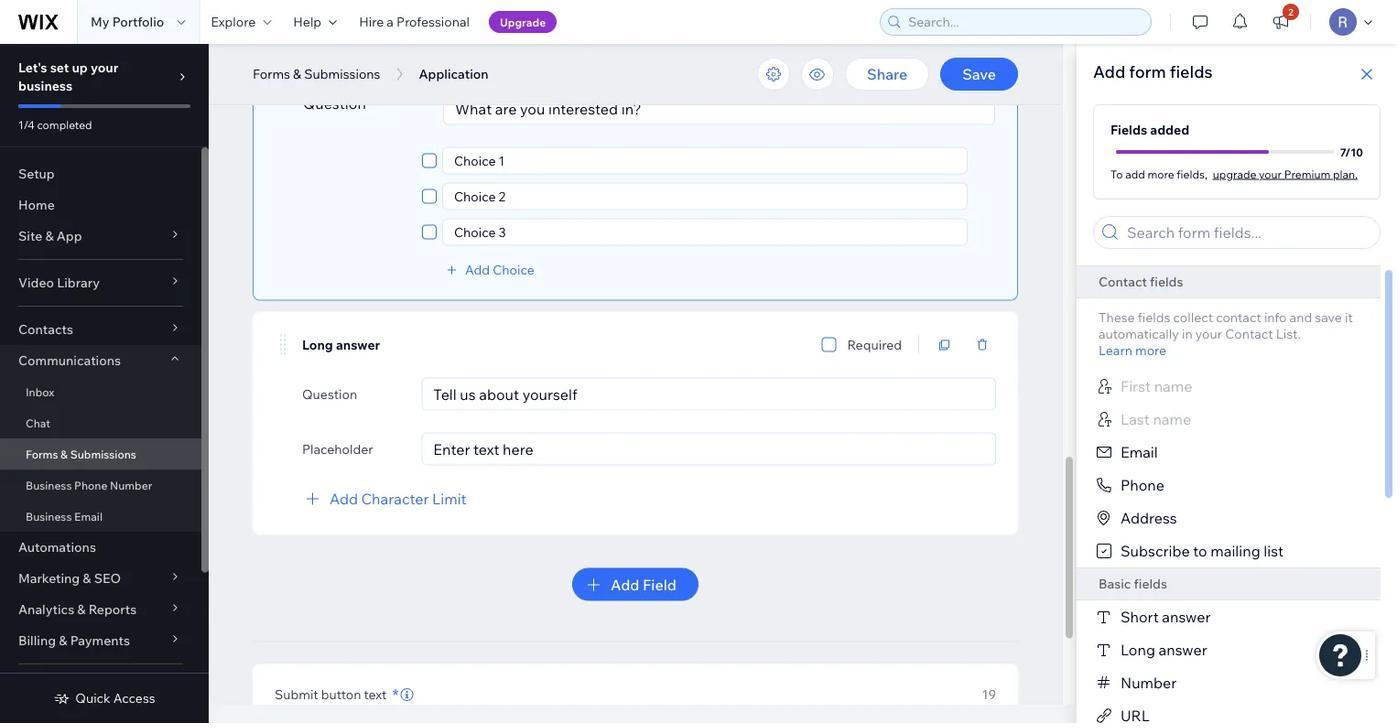 Task type: describe. For each thing, give the bounding box(es) containing it.
business
[[18, 78, 73, 94]]

setup link
[[0, 158, 201, 190]]

setup
[[18, 166, 55, 182]]

choice
[[493, 261, 534, 277]]

application
[[419, 66, 489, 82]]

1 horizontal spatial phone
[[1121, 476, 1164, 494]]

forms & submissions link
[[0, 439, 201, 470]]

upgrade
[[500, 15, 546, 29]]

contact fields
[[1099, 274, 1183, 290]]

billing
[[18, 633, 56, 649]]

Add placeholder text… field
[[428, 433, 990, 465]]

add for add character limit
[[330, 489, 358, 508]]

add field
[[611, 575, 676, 594]]

fields right form
[[1170, 61, 1213, 81]]

multi
[[303, 51, 335, 67]]

2 vertical spatial answer
[[1159, 641, 1207, 659]]

analytics & reports
[[18, 601, 137, 618]]

business phone number
[[26, 478, 152, 492]]

1 horizontal spatial long answer
[[1121, 641, 1207, 659]]

learn
[[1099, 342, 1132, 358]]

business email link
[[0, 501, 201, 532]]

site & app
[[18, 228, 82, 244]]

app
[[57, 228, 82, 244]]

& for site & app dropdown button at left top
[[45, 228, 54, 244]]

reports
[[89, 601, 137, 618]]

video library button
[[0, 267, 201, 298]]

*
[[392, 684, 399, 705]]

forms & submissions for "forms & submissions" link
[[26, 447, 136, 461]]

home
[[18, 197, 55, 213]]

Search form fields... field
[[1121, 217, 1374, 248]]

2
[[1288, 6, 1293, 17]]

save button
[[940, 58, 1018, 91]]

1 horizontal spatial email
[[1121, 443, 1158, 461]]

submissions for forms & submissions button
[[304, 66, 380, 82]]

application button
[[410, 60, 498, 88]]

access
[[113, 690, 155, 706]]

0 vertical spatial contact
[[1099, 274, 1147, 290]]

added
[[1150, 122, 1189, 138]]

list
[[1264, 542, 1284, 560]]

form
[[1129, 61, 1166, 81]]

add field button
[[572, 568, 698, 601]]

automatically
[[1099, 326, 1179, 342]]

subscribe to mailing list
[[1121, 542, 1284, 560]]

quick
[[75, 690, 110, 706]]

save
[[962, 65, 996, 83]]

upgrade
[[1213, 167, 1256, 181]]

up
[[72, 60, 88, 76]]

inbox link
[[0, 376, 201, 407]]

fields for these
[[1138, 309, 1170, 325]]

chat link
[[0, 407, 201, 439]]

contact
[[1216, 309, 1261, 325]]

name for last name
[[1153, 410, 1191, 428]]

marketing & seo
[[18, 570, 121, 586]]

business for business email
[[26, 509, 72, 523]]

first name
[[1121, 377, 1192, 395]]

& for 'billing & payments' dropdown button
[[59, 633, 67, 649]]

to
[[1110, 167, 1123, 181]]

question for multi
[[303, 94, 366, 112]]

first
[[1121, 377, 1151, 395]]

0 vertical spatial long
[[302, 337, 333, 353]]

add character limit
[[330, 489, 467, 508]]

my
[[91, 14, 109, 30]]

help button
[[282, 0, 348, 44]]

share
[[867, 65, 907, 83]]

hire
[[359, 14, 384, 30]]

business phone number link
[[0, 470, 201, 501]]

collect
[[1173, 309, 1213, 325]]

business email
[[26, 509, 103, 523]]

email inside business email link
[[74, 509, 103, 523]]

1/4
[[18, 118, 35, 131]]

checkbox
[[337, 51, 397, 67]]

add choice button
[[443, 261, 534, 278]]

site
[[18, 228, 42, 244]]

explore
[[211, 14, 256, 30]]

marketing & seo button
[[0, 563, 201, 594]]

fields for basic
[[1134, 576, 1167, 592]]

1 enter a choice... field from the top
[[449, 148, 961, 173]]

2 button
[[1261, 0, 1301, 44]]

add character limit button
[[302, 488, 467, 509]]

limit
[[432, 489, 467, 508]]

1 vertical spatial long
[[1121, 641, 1155, 659]]

name for first name
[[1154, 377, 1192, 395]]

button
[[321, 687, 361, 703]]

communications
[[18, 352, 121, 368]]

forms for forms & submissions button
[[253, 66, 290, 82]]

text
[[364, 687, 387, 703]]

your inside let's set up your business
[[91, 60, 118, 76]]

save
[[1315, 309, 1342, 325]]

billing & payments
[[18, 633, 130, 649]]

submit
[[275, 687, 318, 703]]

7
[[1340, 145, 1345, 159]]

1 vertical spatial answer
[[1162, 608, 1211, 626]]

quick access button
[[53, 690, 155, 707]]

quick access
[[75, 690, 155, 706]]

submit button text *
[[275, 684, 399, 705]]

inbox
[[26, 385, 54, 399]]



Task type: vqa. For each thing, say whether or not it's contained in the screenshot.
CONVERSATIONS associated with No conversations
no



Task type: locate. For each thing, give the bounding box(es) containing it.
multi checkbox
[[303, 51, 397, 67]]

2 business from the top
[[26, 509, 72, 523]]

None checkbox
[[821, 48, 835, 70], [422, 221, 437, 243], [821, 48, 835, 70], [422, 221, 437, 243]]

1 horizontal spatial number
[[1121, 674, 1177, 692]]

add left form
[[1093, 61, 1125, 81]]

7 / 10
[[1340, 145, 1363, 159]]

automations link
[[0, 532, 201, 563]]

phone inside the sidebar element
[[74, 478, 107, 492]]

and
[[1290, 309, 1312, 325]]

add form fields
[[1093, 61, 1213, 81]]

0 horizontal spatial number
[[110, 478, 152, 492]]

1 vertical spatial long answer
[[1121, 641, 1207, 659]]

payments
[[70, 633, 130, 649]]

1 vertical spatial number
[[1121, 674, 1177, 692]]

question for long
[[302, 386, 357, 402]]

0 horizontal spatial contact
[[1099, 274, 1147, 290]]

number down short
[[1121, 674, 1177, 692]]

contacts
[[18, 321, 73, 337]]

contact down contact
[[1225, 326, 1273, 342]]

0 vertical spatial forms & submissions
[[253, 66, 380, 82]]

0 vertical spatial email
[[1121, 443, 1158, 461]]

1 horizontal spatial contact
[[1225, 326, 1273, 342]]

forms & submissions inside button
[[253, 66, 380, 82]]

home link
[[0, 190, 201, 221]]

submissions for "forms & submissions" link
[[70, 447, 136, 461]]

submissions down help button
[[304, 66, 380, 82]]

question
[[303, 94, 366, 112], [302, 386, 357, 402]]

1 vertical spatial forms
[[26, 447, 58, 461]]

& for forms & submissions button
[[293, 66, 301, 82]]

1 vertical spatial question
[[302, 386, 357, 402]]

your right up
[[91, 60, 118, 76]]

0 horizontal spatial phone
[[74, 478, 107, 492]]

fields up collect
[[1150, 274, 1183, 290]]

3 enter a choice... field from the top
[[449, 219, 961, 245]]

more down automatically
[[1135, 342, 1167, 358]]

0 vertical spatial required
[[846, 51, 901, 67]]

basic fields
[[1099, 576, 1167, 592]]

name
[[1154, 377, 1192, 395], [1153, 410, 1191, 428]]

fields
[[1110, 122, 1147, 138]]

forms down the chat
[[26, 447, 58, 461]]

0 vertical spatial enter a choice... field
[[449, 148, 961, 173]]

forms inside button
[[253, 66, 290, 82]]

1 horizontal spatial forms & submissions
[[253, 66, 380, 82]]

phone up address
[[1121, 476, 1164, 494]]

0 horizontal spatial long
[[302, 337, 333, 353]]

required for long answer
[[847, 336, 902, 352]]

1 horizontal spatial long
[[1121, 641, 1155, 659]]

2 enter a choice... field from the top
[[449, 184, 961, 209]]

let's set up your business
[[18, 60, 118, 94]]

business up the automations
[[26, 509, 72, 523]]

required
[[846, 51, 901, 67], [847, 336, 902, 352]]

sidebar element
[[0, 44, 209, 723]]

19
[[982, 687, 996, 703]]

1 vertical spatial name
[[1153, 410, 1191, 428]]

add for add form fields
[[1093, 61, 1125, 81]]

submissions up business phone number link on the bottom of page
[[70, 447, 136, 461]]

your right in
[[1195, 326, 1222, 342]]

question up placeholder
[[302, 386, 357, 402]]

add down placeholder
[[330, 489, 358, 508]]

0 vertical spatial long answer
[[302, 337, 380, 353]]

& up business phone number
[[61, 447, 68, 461]]

required for multi checkbox
[[846, 51, 901, 67]]

Type your question here... field
[[450, 93, 989, 124], [428, 379, 990, 410]]

/
[[1345, 145, 1351, 159]]

1 vertical spatial contact
[[1225, 326, 1273, 342]]

1 vertical spatial submissions
[[70, 447, 136, 461]]

fields,
[[1177, 167, 1207, 181]]

1 vertical spatial enter a choice... field
[[449, 184, 961, 209]]

phone
[[1121, 476, 1164, 494], [74, 478, 107, 492]]

your right upgrade
[[1259, 167, 1282, 181]]

contacts button
[[0, 314, 201, 345]]

name down first name
[[1153, 410, 1191, 428]]

1 vertical spatial type your question here... field
[[428, 379, 990, 410]]

add for add field
[[611, 575, 639, 594]]

library
[[57, 275, 100, 291]]

0 vertical spatial number
[[110, 478, 152, 492]]

& inside site & app dropdown button
[[45, 228, 54, 244]]

add for add choice
[[465, 261, 490, 277]]

1 horizontal spatial your
[[1195, 326, 1222, 342]]

0 vertical spatial your
[[91, 60, 118, 76]]

forms & submissions
[[253, 66, 380, 82], [26, 447, 136, 461]]

1 vertical spatial business
[[26, 509, 72, 523]]

video
[[18, 275, 54, 291]]

answer
[[336, 337, 380, 353], [1162, 608, 1211, 626], [1159, 641, 1207, 659]]

your inside these fields collect contact info and save it automatically in your contact list. learn more
[[1195, 326, 1222, 342]]

fields up automatically
[[1138, 309, 1170, 325]]

1 horizontal spatial forms
[[253, 66, 290, 82]]

submissions inside the sidebar element
[[70, 447, 136, 461]]

upgrade your premium plan. button
[[1213, 166, 1358, 182]]

address
[[1121, 509, 1177, 527]]

email down last
[[1121, 443, 1158, 461]]

fields inside these fields collect contact info and save it automatically in your contact list. learn more
[[1138, 309, 1170, 325]]

question down forms & submissions button
[[303, 94, 366, 112]]

add inside button
[[330, 489, 358, 508]]

to
[[1193, 542, 1207, 560]]

site & app button
[[0, 221, 201, 252]]

0 vertical spatial business
[[26, 478, 72, 492]]

analytics & reports button
[[0, 594, 201, 625]]

plan.
[[1333, 167, 1358, 181]]

contact up these on the top right of page
[[1099, 274, 1147, 290]]

forms for "forms & submissions" link
[[26, 447, 58, 461]]

business
[[26, 478, 72, 492], [26, 509, 72, 523]]

it
[[1345, 309, 1353, 325]]

0 horizontal spatial your
[[91, 60, 118, 76]]

1 vertical spatial forms & submissions
[[26, 447, 136, 461]]

mailing
[[1211, 542, 1260, 560]]

name up last name
[[1154, 377, 1192, 395]]

professional
[[397, 14, 470, 30]]

& inside the marketing & seo dropdown button
[[83, 570, 91, 586]]

email
[[1121, 443, 1158, 461], [74, 509, 103, 523]]

0 vertical spatial forms
[[253, 66, 290, 82]]

0 vertical spatial answer
[[336, 337, 380, 353]]

add left field
[[611, 575, 639, 594]]

a
[[387, 14, 394, 30]]

business for business phone number
[[26, 478, 72, 492]]

0 vertical spatial type your question here... field
[[450, 93, 989, 124]]

your
[[91, 60, 118, 76], [1259, 167, 1282, 181], [1195, 326, 1222, 342]]

last name
[[1121, 410, 1191, 428]]

0 vertical spatial submissions
[[304, 66, 380, 82]]

premium
[[1284, 167, 1331, 181]]

set
[[50, 60, 69, 76]]

field
[[643, 575, 676, 594]]

0 vertical spatial question
[[303, 94, 366, 112]]

forms & submissions inside the sidebar element
[[26, 447, 136, 461]]

2 vertical spatial your
[[1195, 326, 1222, 342]]

these
[[1099, 309, 1135, 325]]

email down business phone number
[[74, 509, 103, 523]]

& right the billing
[[59, 633, 67, 649]]

help
[[293, 14, 321, 30]]

business up business email on the bottom
[[26, 478, 72, 492]]

hire a professional link
[[348, 0, 481, 44]]

basic
[[1099, 576, 1131, 592]]

1/4 completed
[[18, 118, 92, 131]]

marketing
[[18, 570, 80, 586]]

2 vertical spatial enter a choice... field
[[449, 219, 961, 245]]

learn more link
[[1099, 342, 1167, 359]]

phone down "forms & submissions" link
[[74, 478, 107, 492]]

more inside these fields collect contact info and save it automatically in your contact list. learn more
[[1135, 342, 1167, 358]]

fields
[[1170, 61, 1213, 81], [1150, 274, 1183, 290], [1138, 309, 1170, 325], [1134, 576, 1167, 592]]

communications button
[[0, 345, 201, 376]]

& inside forms & submissions button
[[293, 66, 301, 82]]

fields down subscribe
[[1134, 576, 1167, 592]]

1 business from the top
[[26, 478, 72, 492]]

forms & submissions up business phone number
[[26, 447, 136, 461]]

1 vertical spatial your
[[1259, 167, 1282, 181]]

0 horizontal spatial submissions
[[70, 447, 136, 461]]

forms
[[253, 66, 290, 82], [26, 447, 58, 461]]

2 horizontal spatial your
[[1259, 167, 1282, 181]]

long
[[302, 337, 333, 353], [1121, 641, 1155, 659]]

Enter a choice... field
[[449, 148, 961, 173], [449, 184, 961, 209], [449, 219, 961, 245]]

billing & payments button
[[0, 625, 201, 656]]

0 horizontal spatial forms & submissions
[[26, 447, 136, 461]]

video library
[[18, 275, 100, 291]]

0 vertical spatial more
[[1148, 167, 1174, 181]]

forms & submissions for forms & submissions button
[[253, 66, 380, 82]]

1 vertical spatial required
[[847, 336, 902, 352]]

& for "forms & submissions" link
[[61, 447, 68, 461]]

hire a professional
[[359, 14, 470, 30]]

1 vertical spatial email
[[74, 509, 103, 523]]

1 horizontal spatial submissions
[[304, 66, 380, 82]]

0 horizontal spatial email
[[74, 509, 103, 523]]

number up business email link at the bottom
[[110, 478, 152, 492]]

forms inside the sidebar element
[[26, 447, 58, 461]]

info
[[1264, 309, 1287, 325]]

submissions inside button
[[304, 66, 380, 82]]

& left seo
[[83, 570, 91, 586]]

& right site
[[45, 228, 54, 244]]

fields added
[[1110, 122, 1189, 138]]

0 vertical spatial name
[[1154, 377, 1192, 395]]

& left the multi
[[293, 66, 301, 82]]

to add more fields, upgrade your premium plan.
[[1110, 167, 1358, 181]]

number inside the sidebar element
[[110, 478, 152, 492]]

add choice
[[465, 261, 534, 277]]

1 vertical spatial more
[[1135, 342, 1167, 358]]

& for analytics & reports "popup button"
[[77, 601, 86, 618]]

0 horizontal spatial long answer
[[302, 337, 380, 353]]

more right add
[[1148, 167, 1174, 181]]

forms left the multi
[[253, 66, 290, 82]]

& left 'reports'
[[77, 601, 86, 618]]

fields for contact
[[1150, 274, 1183, 290]]

0 horizontal spatial forms
[[26, 447, 58, 461]]

& for the marketing & seo dropdown button
[[83, 570, 91, 586]]

forms & submissions down help button
[[253, 66, 380, 82]]

& inside analytics & reports "popup button"
[[77, 601, 86, 618]]

Search... field
[[903, 9, 1145, 35]]

contact inside these fields collect contact info and save it automatically in your contact list. learn more
[[1225, 326, 1273, 342]]

forms & submissions button
[[244, 60, 390, 88]]

chat
[[26, 416, 50, 430]]

None checkbox
[[422, 150, 437, 172], [422, 185, 437, 207], [822, 334, 836, 356], [422, 150, 437, 172], [422, 185, 437, 207], [822, 334, 836, 356]]

& inside 'billing & payments' dropdown button
[[59, 633, 67, 649]]

short answer
[[1121, 608, 1211, 626]]

add left choice on the left top of the page
[[465, 261, 490, 277]]

list.
[[1276, 326, 1301, 342]]

& inside "forms & submissions" link
[[61, 447, 68, 461]]



